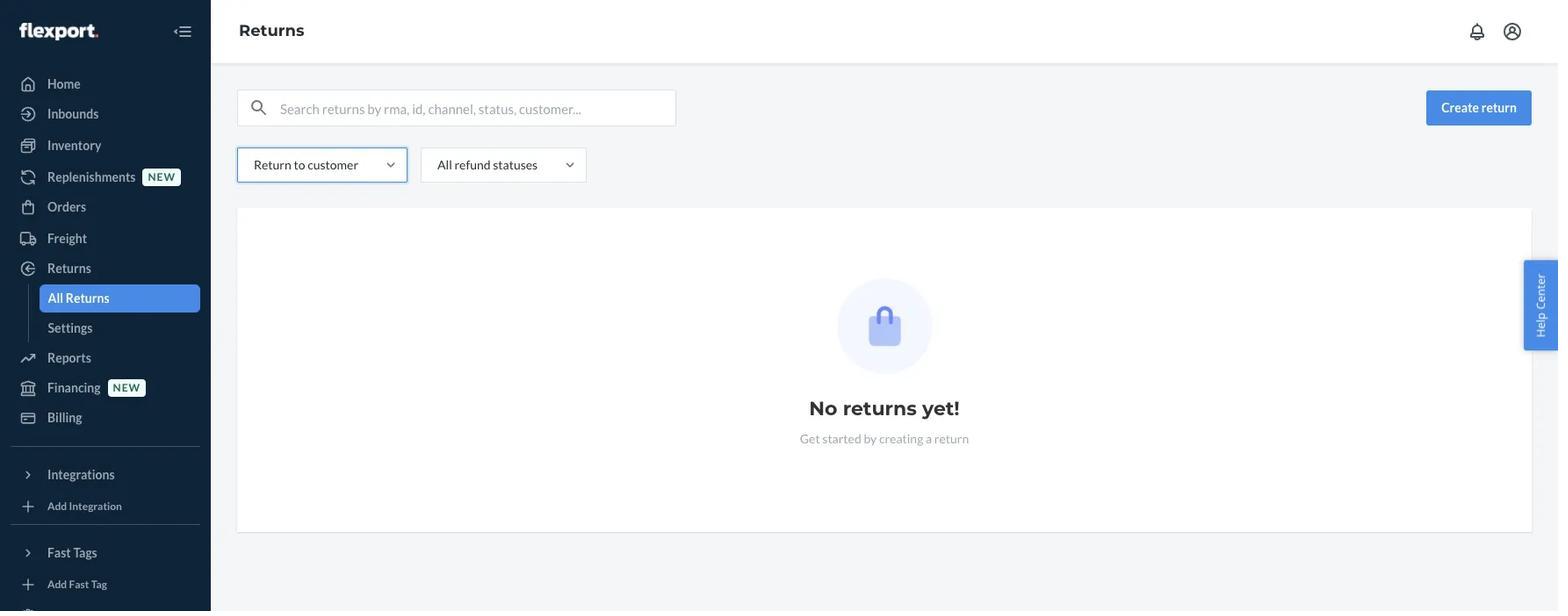 Task type: describe. For each thing, give the bounding box(es) containing it.
add integration link
[[11, 496, 200, 517]]

yet!
[[922, 397, 960, 421]]

settings link
[[39, 315, 200, 343]]

help center
[[1533, 274, 1549, 338]]

new for replenishments
[[148, 171, 176, 184]]

to
[[294, 157, 305, 172]]

fast inside dropdown button
[[47, 546, 71, 560]]

0 vertical spatial returns
[[239, 21, 304, 41]]

orders link
[[11, 193, 200, 221]]

return to customer
[[254, 157, 359, 172]]

0 horizontal spatial return
[[935, 431, 969, 446]]

add fast tag link
[[11, 575, 200, 596]]

fast tags button
[[11, 539, 200, 568]]

freight
[[47, 231, 87, 246]]

inbounds
[[47, 106, 99, 121]]

integrations button
[[11, 461, 200, 489]]

billing
[[47, 410, 82, 425]]

started
[[823, 431, 862, 446]]

integration
[[69, 500, 122, 513]]

open notifications image
[[1467, 21, 1488, 42]]

refund
[[455, 157, 491, 172]]

reports
[[47, 351, 91, 365]]

inventory
[[47, 138, 101, 153]]

get
[[800, 431, 820, 446]]

add fast tag
[[47, 578, 107, 592]]

all for all returns
[[48, 291, 63, 306]]

tag
[[91, 578, 107, 592]]

Search returns by rma, id, channel, status, customer... text field
[[280, 90, 676, 126]]



Task type: locate. For each thing, give the bounding box(es) containing it.
center
[[1533, 274, 1549, 310]]

orders
[[47, 199, 86, 214]]

add
[[47, 500, 67, 513], [47, 578, 67, 592]]

inbounds link
[[11, 100, 200, 128]]

home link
[[11, 70, 200, 98]]

create return button
[[1427, 90, 1532, 126]]

open account menu image
[[1502, 21, 1523, 42]]

1 vertical spatial new
[[113, 382, 141, 395]]

all for all refund statuses
[[438, 157, 452, 172]]

1 vertical spatial returns link
[[11, 255, 200, 283]]

new up the orders link
[[148, 171, 176, 184]]

add left integration
[[47, 500, 67, 513]]

1 horizontal spatial return
[[1482, 100, 1517, 115]]

help
[[1533, 313, 1549, 338]]

settings
[[48, 321, 93, 336]]

creating
[[879, 431, 924, 446]]

fast
[[47, 546, 71, 560], [69, 578, 89, 592]]

return
[[254, 157, 291, 172]]

freight link
[[11, 225, 200, 253]]

create
[[1442, 100, 1479, 115]]

help center button
[[1525, 261, 1558, 351]]

2 add from the top
[[47, 578, 67, 592]]

by
[[864, 431, 877, 446]]

close navigation image
[[172, 21, 193, 42]]

1 vertical spatial returns
[[47, 261, 91, 276]]

return right "a"
[[935, 431, 969, 446]]

inventory link
[[11, 132, 200, 160]]

add for add fast tag
[[47, 578, 67, 592]]

reports link
[[11, 344, 200, 372]]

empty list image
[[837, 278, 933, 374]]

home
[[47, 76, 81, 91]]

1 vertical spatial fast
[[69, 578, 89, 592]]

1 horizontal spatial new
[[148, 171, 176, 184]]

0 vertical spatial new
[[148, 171, 176, 184]]

create return
[[1442, 100, 1517, 115]]

1 add from the top
[[47, 500, 67, 513]]

fast tags
[[47, 546, 97, 560]]

returns
[[239, 21, 304, 41], [47, 261, 91, 276], [66, 291, 109, 306]]

all up settings
[[48, 291, 63, 306]]

add integration
[[47, 500, 122, 513]]

get started by creating a return
[[800, 431, 969, 446]]

tags
[[73, 546, 97, 560]]

no returns yet!
[[809, 397, 960, 421]]

no
[[809, 397, 838, 421]]

0 horizontal spatial returns link
[[11, 255, 200, 283]]

0 horizontal spatial all
[[48, 291, 63, 306]]

returns link
[[239, 21, 304, 41], [11, 255, 200, 283]]

integrations
[[47, 467, 115, 482]]

all refund statuses
[[438, 157, 538, 172]]

statuses
[[493, 157, 538, 172]]

billing link
[[11, 404, 200, 432]]

1 vertical spatial return
[[935, 431, 969, 446]]

2 vertical spatial returns
[[66, 291, 109, 306]]

return
[[1482, 100, 1517, 115], [935, 431, 969, 446]]

all returns
[[48, 291, 109, 306]]

all returns link
[[39, 285, 200, 313]]

financing
[[47, 380, 101, 395]]

0 vertical spatial add
[[47, 500, 67, 513]]

1 vertical spatial add
[[47, 578, 67, 592]]

0 vertical spatial returns link
[[239, 21, 304, 41]]

return inside "button"
[[1482, 100, 1517, 115]]

all
[[438, 157, 452, 172], [48, 291, 63, 306]]

0 vertical spatial return
[[1482, 100, 1517, 115]]

1 vertical spatial all
[[48, 291, 63, 306]]

0 vertical spatial all
[[438, 157, 452, 172]]

1 horizontal spatial all
[[438, 157, 452, 172]]

customer
[[308, 157, 359, 172]]

new
[[148, 171, 176, 184], [113, 382, 141, 395]]

fast left tags
[[47, 546, 71, 560]]

0 vertical spatial fast
[[47, 546, 71, 560]]

new down reports link
[[113, 382, 141, 395]]

return right create in the right of the page
[[1482, 100, 1517, 115]]

replenishments
[[47, 170, 136, 184]]

all left refund
[[438, 157, 452, 172]]

new for financing
[[113, 382, 141, 395]]

flexport logo image
[[19, 23, 98, 40]]

1 horizontal spatial returns link
[[239, 21, 304, 41]]

returns
[[843, 397, 917, 421]]

fast left tag
[[69, 578, 89, 592]]

0 horizontal spatial new
[[113, 382, 141, 395]]

add for add integration
[[47, 500, 67, 513]]

add down fast tags
[[47, 578, 67, 592]]

a
[[926, 431, 932, 446]]



